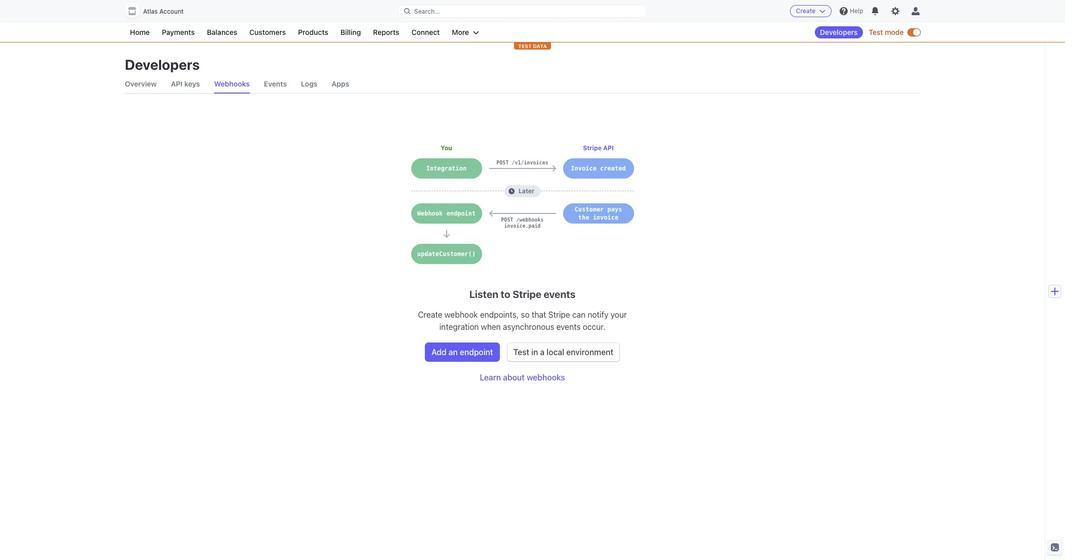 Task type: vqa. For each thing, say whether or not it's contained in the screenshot.
€0.00
no



Task type: describe. For each thing, give the bounding box(es) containing it.
you
[[441, 144, 452, 152]]

atlas
[[143, 8, 158, 15]]

customers link
[[244, 26, 291, 39]]

balances
[[207, 28, 237, 36]]

0 horizontal spatial stripe
[[513, 289, 542, 300]]

test in a local environment
[[514, 348, 614, 357]]

add
[[432, 348, 447, 357]]

test
[[518, 43, 532, 49]]

a
[[540, 348, 545, 357]]

0 horizontal spatial developers
[[125, 56, 200, 73]]

create for create webhook endpoints, so that stripe can notify your integration when asynchronous events occur.
[[418, 311, 443, 320]]

test mode
[[869, 28, 904, 36]]

pays
[[608, 206, 622, 213]]

events
[[264, 80, 287, 88]]

billing
[[341, 28, 361, 36]]

more button
[[447, 26, 485, 39]]

apps
[[332, 80, 349, 88]]

account
[[160, 8, 184, 15]]

environment
[[567, 348, 614, 357]]

customer
[[575, 206, 604, 213]]

home
[[130, 28, 150, 36]]

add an endpoint
[[432, 348, 493, 357]]

webhooks link
[[214, 75, 250, 93]]

reports link
[[368, 26, 405, 39]]

api keys
[[171, 80, 200, 88]]

logs link
[[301, 75, 318, 93]]

billing link
[[336, 26, 366, 39]]

invoice created
[[571, 165, 626, 172]]

created
[[601, 165, 626, 172]]

atlas account
[[143, 8, 184, 15]]

asynchronous
[[503, 323, 555, 332]]

create for create
[[796, 7, 816, 15]]

0 vertical spatial developers
[[820, 28, 858, 36]]

events link
[[264, 75, 287, 93]]

Search… search field
[[398, 5, 647, 17]]

notifications image
[[872, 7, 880, 15]]

about
[[503, 373, 525, 383]]

post /webhooks invoice.paid
[[501, 217, 544, 229]]

learn
[[480, 373, 501, 383]]

customer pays the invoice
[[575, 206, 622, 221]]

to
[[501, 289, 511, 300]]

listen to stripe events
[[470, 289, 576, 300]]

connect link
[[407, 26, 445, 39]]

the
[[579, 214, 590, 221]]

logs
[[301, 80, 318, 88]]

integration
[[427, 165, 467, 172]]

0 vertical spatial endpoint
[[447, 210, 476, 217]]

later
[[519, 187, 535, 195]]

webhook
[[417, 210, 443, 217]]

data
[[533, 43, 547, 49]]

can
[[573, 311, 586, 320]]

invoice
[[593, 214, 619, 221]]

test in a local environment button
[[508, 344, 620, 362]]

stripe api
[[583, 144, 614, 152]]

home link
[[125, 26, 155, 39]]

webhook
[[445, 311, 478, 320]]

0 vertical spatial stripe
[[583, 144, 602, 152]]

when
[[481, 323, 501, 332]]

webhooks
[[214, 80, 250, 88]]

create button
[[790, 5, 832, 17]]



Task type: locate. For each thing, give the bounding box(es) containing it.
0 vertical spatial api
[[171, 80, 183, 88]]

customers
[[250, 28, 286, 36]]

events
[[544, 289, 576, 300], [557, 323, 581, 332]]

create left webhook
[[418, 311, 443, 320]]

post
[[497, 160, 509, 166], [501, 217, 514, 223]]

0 vertical spatial events
[[544, 289, 576, 300]]

listen
[[470, 289, 499, 300]]

create inside button
[[796, 7, 816, 15]]

Search… text field
[[398, 5, 647, 17]]

1 horizontal spatial developers
[[820, 28, 858, 36]]

balances link
[[202, 26, 242, 39]]

test
[[869, 28, 884, 36], [514, 348, 530, 357]]

local
[[547, 348, 565, 357]]

0 horizontal spatial create
[[418, 311, 443, 320]]

0 horizontal spatial test
[[514, 348, 530, 357]]

stripe up so
[[513, 289, 542, 300]]

1 vertical spatial stripe
[[513, 289, 542, 300]]

atlas account button
[[125, 4, 194, 18]]

api inside "link"
[[171, 80, 183, 88]]

notify
[[588, 311, 609, 320]]

1 vertical spatial post
[[501, 217, 514, 223]]

stripe
[[583, 144, 602, 152], [513, 289, 542, 300], [549, 311, 570, 320]]

test for test in a local environment
[[514, 348, 530, 357]]

stripe left can
[[549, 311, 570, 320]]

post left /v1/invoices
[[497, 160, 509, 166]]

updatecustomer()
[[417, 251, 476, 258]]

that
[[532, 311, 546, 320]]

api up the created
[[604, 144, 614, 152]]

tab list
[[125, 75, 920, 94]]

1 vertical spatial events
[[557, 323, 581, 332]]

post up invoice.paid
[[501, 217, 514, 223]]

mode
[[885, 28, 904, 36]]

add an endpoint button
[[426, 344, 499, 362]]

products link
[[293, 26, 334, 39]]

api
[[171, 80, 183, 88], [604, 144, 614, 152]]

connect
[[412, 28, 440, 36]]

integration
[[440, 323, 479, 332]]

post inside "post /webhooks invoice.paid"
[[501, 217, 514, 223]]

occur.
[[583, 323, 606, 332]]

stripe inside create webhook endpoints, so that stripe can notify your integration when asynchronous events occur.
[[549, 311, 570, 320]]

learn about webhooks
[[480, 373, 565, 383]]

developers down help dropdown button
[[820, 28, 858, 36]]

post for post /v1/invoices
[[497, 160, 509, 166]]

create webhook endpoints, so that stripe can notify your integration when asynchronous events occur.
[[418, 311, 627, 332]]

overview link
[[125, 75, 157, 93]]

create up developers link
[[796, 7, 816, 15]]

stripe up invoice created
[[583, 144, 602, 152]]

1 horizontal spatial create
[[796, 7, 816, 15]]

tab list containing overview
[[125, 75, 920, 94]]

webhook endpoint
[[417, 210, 476, 217]]

2 vertical spatial stripe
[[549, 311, 570, 320]]

help button
[[836, 3, 868, 19]]

0 vertical spatial post
[[497, 160, 509, 166]]

reports
[[373, 28, 400, 36]]

1 vertical spatial create
[[418, 311, 443, 320]]

events down can
[[557, 323, 581, 332]]

2 horizontal spatial stripe
[[583, 144, 602, 152]]

webhooks
[[527, 373, 565, 383]]

payments
[[162, 28, 195, 36]]

invoice
[[571, 165, 597, 172]]

test data
[[518, 43, 547, 49]]

/webhooks
[[517, 217, 544, 223]]

learn about webhooks link
[[480, 372, 565, 384]]

0 vertical spatial test
[[869, 28, 884, 36]]

help
[[850, 7, 864, 15]]

developers link
[[815, 26, 863, 39]]

post /v1/invoices
[[497, 160, 549, 166]]

/v1/invoices
[[512, 160, 549, 166]]

test left mode
[[869, 28, 884, 36]]

developers up overview
[[125, 56, 200, 73]]

0 horizontal spatial api
[[171, 80, 183, 88]]

apps link
[[332, 75, 349, 93]]

invoice.paid
[[504, 223, 541, 229]]

endpoint right an
[[460, 348, 493, 357]]

endpoint
[[447, 210, 476, 217], [460, 348, 493, 357]]

keys
[[184, 80, 200, 88]]

overview
[[125, 80, 157, 88]]

create inside create webhook endpoints, so that stripe can notify your integration when asynchronous events occur.
[[418, 311, 443, 320]]

search…
[[414, 7, 440, 15]]

endpoints,
[[480, 311, 519, 320]]

test inside button
[[514, 348, 530, 357]]

1 horizontal spatial test
[[869, 28, 884, 36]]

0 vertical spatial create
[[796, 7, 816, 15]]

your
[[611, 311, 627, 320]]

1 horizontal spatial api
[[604, 144, 614, 152]]

post for post /webhooks invoice.paid
[[501, 217, 514, 223]]

test left in
[[514, 348, 530, 357]]

in
[[532, 348, 538, 357]]

products
[[298, 28, 328, 36]]

endpoint right webhook
[[447, 210, 476, 217]]

1 vertical spatial test
[[514, 348, 530, 357]]

developers
[[820, 28, 858, 36], [125, 56, 200, 73]]

1 vertical spatial api
[[604, 144, 614, 152]]

an
[[449, 348, 458, 357]]

more
[[452, 28, 469, 36]]

events up can
[[544, 289, 576, 300]]

events inside create webhook endpoints, so that stripe can notify your integration when asynchronous events occur.
[[557, 323, 581, 332]]

1 horizontal spatial stripe
[[549, 311, 570, 320]]

1 vertical spatial endpoint
[[460, 348, 493, 357]]

so
[[521, 311, 530, 320]]

payments link
[[157, 26, 200, 39]]

endpoint inside add an endpoint button
[[460, 348, 493, 357]]

api keys link
[[171, 75, 200, 93]]

test for test mode
[[869, 28, 884, 36]]

1 vertical spatial developers
[[125, 56, 200, 73]]

api left keys
[[171, 80, 183, 88]]



